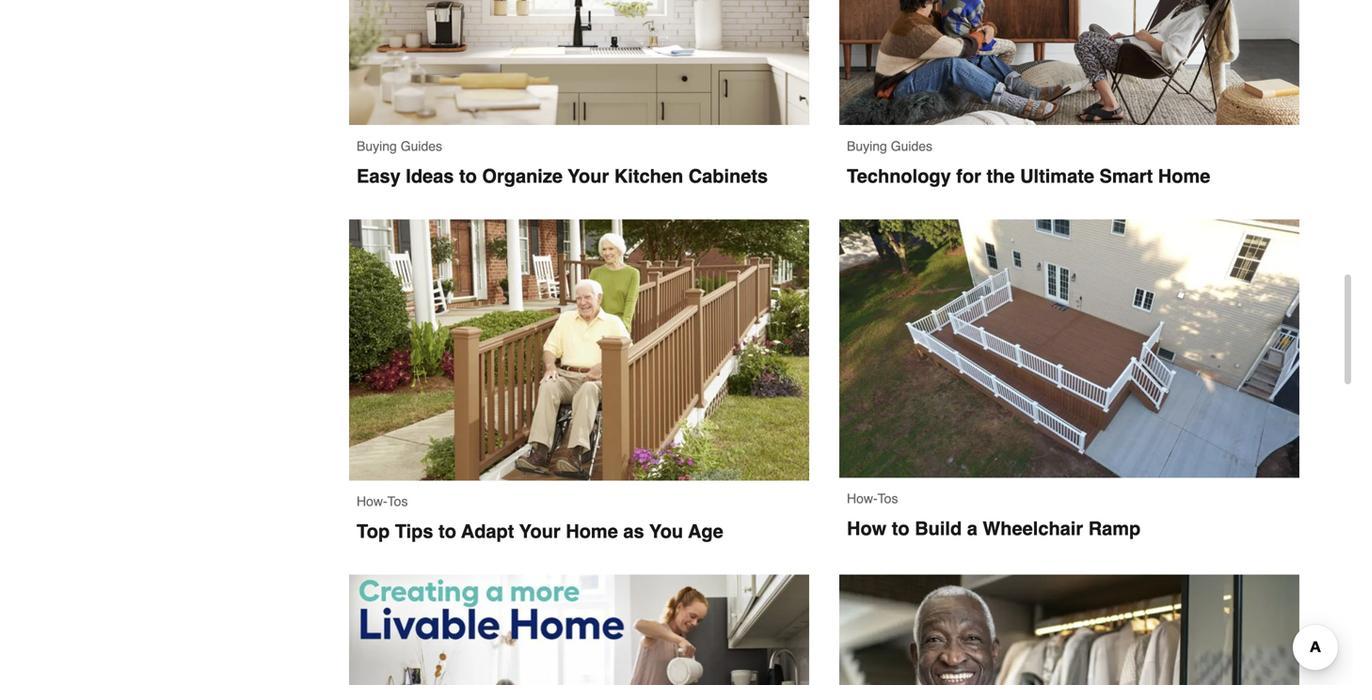 Task type: vqa. For each thing, say whether or not it's contained in the screenshot.
Available
no



Task type: locate. For each thing, give the bounding box(es) containing it.
2 guides from the left
[[891, 139, 932, 154]]

for
[[956, 165, 981, 187]]

1 horizontal spatial how-
[[847, 492, 878, 507]]

how- up 'top'
[[357, 494, 387, 509]]

1 horizontal spatial buying
[[847, 139, 887, 154]]

ramp
[[1088, 518, 1141, 540]]

to right how
[[892, 518, 910, 540]]

your right adapt
[[519, 521, 560, 543]]

guides up ideas
[[401, 139, 442, 154]]

how-
[[847, 492, 878, 507], [357, 494, 387, 509]]

tos for tips
[[387, 494, 408, 509]]

1 horizontal spatial guides
[[891, 139, 932, 154]]

how-tos for top
[[357, 494, 408, 509]]

you
[[649, 521, 683, 543]]

how-tos up how
[[847, 492, 898, 507]]

buying
[[357, 139, 397, 154], [847, 139, 887, 154]]

your left kitchen
[[568, 165, 609, 187]]

home left "as"
[[566, 521, 618, 543]]

the
[[987, 165, 1015, 187]]

home right smart
[[1158, 165, 1210, 187]]

1 guides from the left
[[401, 139, 442, 154]]

how
[[847, 518, 887, 540]]

0 horizontal spatial buying guides
[[357, 139, 442, 154]]

1 vertical spatial home
[[566, 521, 618, 543]]

tos up how
[[878, 492, 898, 507]]

cabinets
[[688, 165, 768, 187]]

to right tips at the left bottom
[[439, 521, 456, 543]]

as
[[623, 521, 644, 543]]

0 horizontal spatial your
[[519, 521, 560, 543]]

1 horizontal spatial home
[[1158, 165, 1210, 187]]

1 horizontal spatial tos
[[878, 492, 898, 507]]

top tips to adapt your home as you age
[[357, 521, 723, 543]]

0 horizontal spatial buying
[[357, 139, 397, 154]]

your for adapt
[[519, 521, 560, 543]]

how- up how
[[847, 492, 878, 507]]

how to build a wheelchair ramp
[[847, 518, 1141, 540]]

1 horizontal spatial how-tos
[[847, 492, 898, 507]]

your
[[568, 165, 609, 187], [519, 521, 560, 543]]

1 buying guides from the left
[[357, 139, 442, 154]]

to
[[459, 165, 477, 187], [892, 518, 910, 540], [439, 521, 456, 543]]

a mother sitting at a table, and a daughter pouring coffee in a white and cream kitchen. image
[[349, 575, 809, 686]]

1 horizontal spatial to
[[459, 165, 477, 187]]

0 horizontal spatial home
[[566, 521, 618, 543]]

smart
[[1099, 165, 1153, 187]]

to right ideas
[[459, 165, 477, 187]]

buying for technology for the ultimate smart home
[[847, 139, 887, 154]]

0 vertical spatial your
[[568, 165, 609, 187]]

how-tos
[[847, 492, 898, 507], [357, 494, 408, 509]]

0 horizontal spatial to
[[439, 521, 456, 543]]

2 buying guides from the left
[[847, 139, 932, 154]]

tos up tips at the left bottom
[[387, 494, 408, 509]]

how- for how to build a wheelchair ramp
[[847, 492, 878, 507]]

buying up easy
[[357, 139, 397, 154]]

how-tos up 'top'
[[357, 494, 408, 509]]

0 horizontal spatial guides
[[401, 139, 442, 154]]

home for your
[[566, 521, 618, 543]]

buying guides
[[357, 139, 442, 154], [847, 139, 932, 154]]

1 buying from the left
[[357, 139, 397, 154]]

1 horizontal spatial buying guides
[[847, 139, 932, 154]]

2 horizontal spatial to
[[892, 518, 910, 540]]

0 vertical spatial home
[[1158, 165, 1210, 187]]

1 vertical spatial your
[[519, 521, 560, 543]]

your for organize
[[568, 165, 609, 187]]

tips
[[395, 521, 433, 543]]

home
[[1158, 165, 1210, 187], [566, 521, 618, 543]]

ideas
[[406, 165, 454, 187]]

easy ideas to organize your kitchen cabinets
[[357, 165, 768, 187]]

0 horizontal spatial tos
[[387, 494, 408, 509]]

buying up technology on the top
[[847, 139, 887, 154]]

to for top tips to adapt your home as you age
[[439, 521, 456, 543]]

adapt your home as you age image
[[349, 220, 809, 481]]

1 horizontal spatial your
[[568, 165, 609, 187]]

buying guides up technology on the top
[[847, 139, 932, 154]]

guides
[[401, 139, 442, 154], [891, 139, 932, 154]]

tos
[[878, 492, 898, 507], [387, 494, 408, 509]]

2 buying from the left
[[847, 139, 887, 154]]

a
[[967, 518, 977, 540]]

to for easy ideas to organize your kitchen cabinets
[[459, 165, 477, 187]]

technology
[[847, 165, 951, 187]]

kitchen
[[614, 165, 683, 187]]

buying for easy ideas to organize your kitchen cabinets
[[357, 139, 397, 154]]

guides up technology on the top
[[891, 139, 932, 154]]

buying guides up easy
[[357, 139, 442, 154]]

build
[[915, 518, 962, 540]]

technology for the ultimate smart home
[[847, 165, 1210, 187]]

0 horizontal spatial how-
[[357, 494, 387, 509]]

0 horizontal spatial how-tos
[[357, 494, 408, 509]]



Task type: describe. For each thing, give the bounding box(es) containing it.
a home with a composite deck and wheelchair ramp. image
[[839, 220, 1299, 478]]

buying guides for technology
[[847, 139, 932, 154]]

guides for technology
[[891, 139, 932, 154]]

adapt
[[461, 521, 514, 543]]

home for smart
[[1158, 165, 1210, 187]]

organize
[[482, 165, 563, 187]]

guides for easy
[[401, 139, 442, 154]]

buying guides for easy
[[357, 139, 442, 154]]

top
[[357, 521, 390, 543]]

a man and child sitting on the floor and a woman in a chair while having a video call. image
[[839, 0, 1299, 125]]

wheelchair
[[983, 518, 1083, 540]]

how-tos for how
[[847, 492, 898, 507]]

ultimate
[[1020, 165, 1094, 187]]

age
[[688, 521, 723, 543]]

tos for to
[[878, 492, 898, 507]]

how- for top tips to adapt your home as you age
[[357, 494, 387, 509]]

easy
[[357, 165, 401, 187]]

a kitchen with beige cabinets and open wood shelving. image
[[349, 0, 809, 125]]

a man standing in front of a closet with mirrored doors filled with clothes. image
[[839, 575, 1299, 686]]



